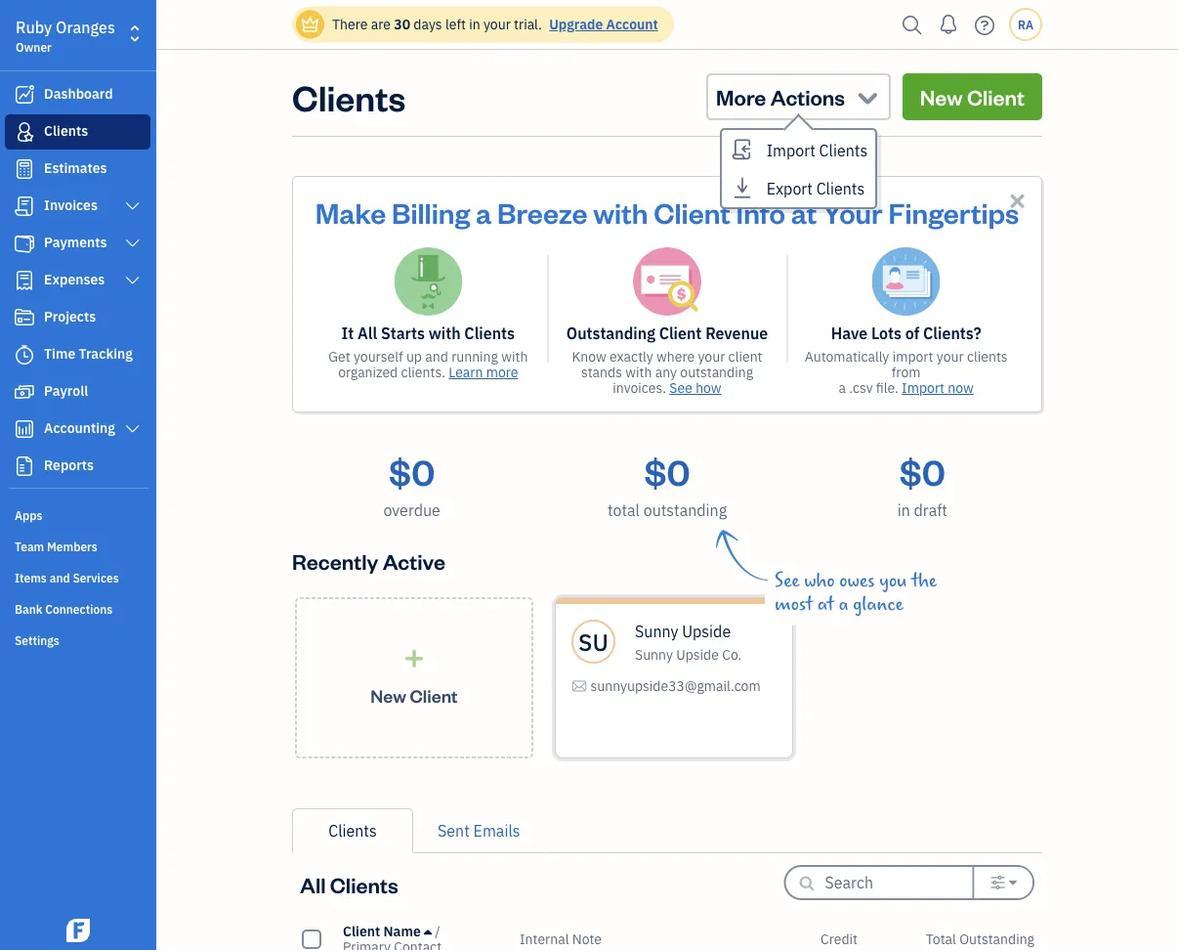Task type: locate. For each thing, give the bounding box(es) containing it.
clients down dashboard link
[[44, 122, 88, 140]]

settings
[[15, 632, 59, 648]]

0 vertical spatial outstanding
[[681, 363, 754, 381]]

it
[[342, 323, 354, 344]]

client down "plus" image
[[410, 684, 458, 707]]

chevrondown image
[[855, 83, 882, 110]]

outstanding right 'total'
[[644, 500, 727, 520]]

1 vertical spatial upside
[[677, 646, 719, 664]]

clients up all clients
[[329, 821, 377, 841]]

1 horizontal spatial all
[[358, 323, 377, 344]]

in right the left
[[469, 15, 481, 33]]

chevron large down image right invoices
[[124, 198, 142, 214]]

with left the any
[[626, 363, 652, 381]]

import clients button
[[722, 130, 876, 169]]

apps
[[15, 507, 42, 523]]

chevron large down image right accounting
[[124, 421, 142, 437]]

$0 down the invoices.
[[644, 448, 691, 494]]

total
[[926, 930, 957, 948]]

1 vertical spatial sunny
[[635, 646, 673, 664]]

a right the billing
[[476, 194, 492, 230]]

1 horizontal spatial outstanding
[[960, 930, 1035, 948]]

/
[[435, 922, 440, 940]]

client left name
[[343, 922, 380, 940]]

ra
[[1018, 17, 1034, 32]]

all clients
[[300, 870, 398, 898]]

accounting
[[44, 419, 115, 437]]

1 horizontal spatial in
[[898, 500, 911, 520]]

new client down "plus" image
[[371, 684, 458, 707]]

0 horizontal spatial and
[[50, 570, 70, 585]]

a left .csv
[[839, 379, 846, 397]]

any
[[656, 363, 677, 381]]

bank connections
[[15, 601, 113, 617]]

0 horizontal spatial $0
[[389, 448, 435, 494]]

items
[[15, 570, 47, 585]]

upgrade account link
[[546, 15, 659, 33]]

1 chevron large down image from the top
[[124, 198, 142, 214]]

0 vertical spatial at
[[791, 194, 817, 230]]

at down who
[[818, 593, 835, 615]]

2 vertical spatial a
[[839, 593, 849, 615]]

new client down go to help 'image'
[[920, 83, 1025, 110]]

1 horizontal spatial new client link
[[903, 73, 1043, 120]]

yourself
[[354, 347, 403, 366]]

1 vertical spatial import
[[902, 379, 945, 397]]

1 vertical spatial new
[[371, 684, 406, 707]]

$0 overdue
[[384, 448, 441, 520]]

more
[[717, 83, 767, 110]]

1 vertical spatial see
[[775, 570, 800, 591]]

1 vertical spatial all
[[300, 870, 326, 898]]

2 horizontal spatial your
[[937, 347, 964, 366]]

outstanding
[[567, 323, 656, 344], [960, 930, 1035, 948]]

0 horizontal spatial import
[[767, 140, 816, 160]]

settings image
[[991, 875, 1006, 890]]

upside up the co.
[[682, 621, 731, 642]]

Search text field
[[825, 867, 942, 898]]

0 horizontal spatial see
[[670, 379, 693, 397]]

0 horizontal spatial all
[[300, 870, 326, 898]]

0 vertical spatial outstanding
[[567, 323, 656, 344]]

chevron large down image right expenses
[[124, 273, 142, 288]]

client left the info
[[654, 194, 731, 230]]

0 vertical spatial chevron large down image
[[124, 236, 142, 251]]

clients link up estimates
[[5, 114, 151, 150]]

client down go to help 'image'
[[968, 83, 1025, 110]]

export clients
[[767, 178, 865, 199]]

ra button
[[1010, 8, 1043, 41]]

0 vertical spatial import
[[767, 140, 816, 160]]

1 vertical spatial outstanding
[[960, 930, 1035, 948]]

organized
[[338, 363, 398, 381]]

total outstanding link
[[926, 930, 1035, 948]]

a inside see who owes you the most at a glance
[[839, 593, 849, 615]]

import inside have lots of clients? automatically import your clients from a .csv file. import now
[[902, 379, 945, 397]]

see
[[670, 379, 693, 397], [775, 570, 800, 591]]

1 horizontal spatial import
[[902, 379, 945, 397]]

overdue
[[384, 500, 441, 520]]

2 chevron large down image from the top
[[124, 421, 142, 437]]

time
[[44, 345, 75, 363]]

chevron large down image right "payments"
[[124, 236, 142, 251]]

payroll
[[44, 382, 88, 400]]

get yourself up and running with organized clients.
[[329, 347, 528, 381]]

1 horizontal spatial and
[[425, 347, 448, 366]]

dashboard image
[[13, 85, 36, 105]]

1 horizontal spatial your
[[698, 347, 726, 366]]

upside left the co.
[[677, 646, 719, 664]]

payment image
[[13, 234, 36, 253]]

import down the import
[[902, 379, 945, 397]]

more actions button
[[707, 73, 891, 120]]

and right items
[[50, 570, 70, 585]]

in
[[469, 15, 481, 33], [898, 500, 911, 520]]

outstanding down the revenue
[[681, 363, 754, 381]]

from
[[892, 363, 921, 381]]

your inside have lots of clients? automatically import your clients from a .csv file. import now
[[937, 347, 964, 366]]

time tracking link
[[5, 337, 151, 372]]

see left how
[[670, 379, 693, 397]]

clients
[[292, 73, 406, 120], [44, 122, 88, 140], [820, 140, 868, 160], [817, 178, 865, 199], [465, 323, 515, 344], [329, 821, 377, 841], [330, 870, 398, 898]]

chevron large down image for accounting
[[124, 421, 142, 437]]

1 vertical spatial outstanding
[[644, 500, 727, 520]]

$0 up overdue
[[389, 448, 435, 494]]

1 vertical spatial new client link
[[295, 597, 534, 758]]

1 vertical spatial a
[[839, 379, 846, 397]]

learn more
[[449, 363, 519, 381]]

1 vertical spatial in
[[898, 500, 911, 520]]

0 vertical spatial upside
[[682, 621, 731, 642]]

$0 inside $0 total outstanding
[[644, 448, 691, 494]]

client up where
[[659, 323, 702, 344]]

items and services link
[[5, 562, 151, 591]]

see inside see who owes you the most at a glance
[[775, 570, 800, 591]]

fingertips
[[889, 194, 1020, 230]]

1 vertical spatial chevron large down image
[[124, 273, 142, 288]]

0 horizontal spatial your
[[484, 15, 511, 33]]

chevron large down image inside accounting link
[[124, 421, 142, 437]]

$0 inside $0 overdue
[[389, 448, 435, 494]]

notifications image
[[933, 5, 965, 44]]

clients link up all clients
[[292, 808, 413, 853]]

there
[[332, 15, 368, 33]]

0 vertical spatial new client
[[920, 83, 1025, 110]]

1 horizontal spatial clients link
[[292, 808, 413, 853]]

at
[[791, 194, 817, 230], [818, 593, 835, 615]]

projects link
[[5, 300, 151, 335]]

ruby
[[16, 17, 52, 38]]

0 vertical spatial sunny
[[635, 621, 679, 642]]

1 vertical spatial new client
[[371, 684, 458, 707]]

freshbooks image
[[63, 919, 94, 942]]

clients up running
[[465, 323, 515, 344]]

report image
[[13, 456, 36, 476]]

outstanding up exactly
[[567, 323, 656, 344]]

1 chevron large down image from the top
[[124, 236, 142, 251]]

bank
[[15, 601, 42, 617]]

starts
[[381, 323, 425, 344]]

0 vertical spatial clients link
[[5, 114, 151, 150]]

with inside get yourself up and running with organized clients.
[[502, 347, 528, 366]]

client
[[968, 83, 1025, 110], [654, 194, 731, 230], [659, 323, 702, 344], [410, 684, 458, 707], [343, 922, 380, 940]]

invoice image
[[13, 196, 36, 216]]

$0 up draft in the bottom right of the page
[[900, 448, 946, 494]]

outstanding client revenue
[[567, 323, 768, 344]]

1 sunny from the top
[[635, 621, 679, 642]]

chevron large down image inside payments link
[[124, 236, 142, 251]]

upgrade
[[549, 15, 603, 33]]

clients.
[[401, 363, 446, 381]]

0 vertical spatial see
[[670, 379, 693, 397]]

0 vertical spatial new
[[920, 83, 963, 110]]

actions
[[771, 83, 846, 110]]

1 horizontal spatial $0
[[644, 448, 691, 494]]

crown image
[[300, 14, 321, 35]]

chevron large down image
[[124, 198, 142, 214], [124, 273, 142, 288]]

2 horizontal spatial $0
[[900, 448, 946, 494]]

items and services
[[15, 570, 119, 585]]

invoices
[[44, 196, 98, 214]]

sent emails
[[438, 821, 521, 841]]

1 vertical spatial chevron large down image
[[124, 421, 142, 437]]

a down owes
[[839, 593, 849, 615]]

with right breeze
[[593, 194, 648, 230]]

caretdown image
[[1010, 875, 1017, 890]]

import
[[893, 347, 934, 366]]

chevron large down image
[[124, 236, 142, 251], [124, 421, 142, 437]]

1 vertical spatial at
[[818, 593, 835, 615]]

2 chevron large down image from the top
[[124, 273, 142, 288]]

new down 'notifications' icon
[[920, 83, 963, 110]]

lots
[[872, 323, 902, 344]]

1 $0 from the left
[[389, 448, 435, 494]]

your for there
[[484, 15, 511, 33]]

your up how
[[698, 347, 726, 366]]

and inside "link"
[[50, 570, 70, 585]]

1 horizontal spatial see
[[775, 570, 800, 591]]

0 vertical spatial and
[[425, 347, 448, 366]]

caretup image
[[424, 924, 432, 939]]

team members
[[15, 539, 98, 554]]

$0 inside $0 in draft
[[900, 448, 946, 494]]

estimates link
[[5, 151, 151, 187]]

outstanding
[[681, 363, 754, 381], [644, 500, 727, 520]]

credit
[[821, 930, 858, 948]]

draft
[[914, 500, 948, 520]]

sunny upside sunny upside co.
[[635, 621, 742, 664]]

reports
[[44, 456, 94, 474]]

emails
[[474, 821, 521, 841]]

and
[[425, 347, 448, 366], [50, 570, 70, 585]]

$0
[[389, 448, 435, 494], [644, 448, 691, 494], [900, 448, 946, 494]]

total
[[608, 500, 640, 520]]

of
[[906, 323, 920, 344]]

envelope image
[[572, 674, 588, 698]]

import up export clients button
[[767, 140, 816, 160]]

you
[[880, 570, 908, 591]]

at right the info
[[791, 194, 817, 230]]

new client link
[[903, 73, 1043, 120], [295, 597, 534, 758]]

and inside get yourself up and running with organized clients.
[[425, 347, 448, 366]]

and right up
[[425, 347, 448, 366]]

know
[[572, 347, 607, 366]]

sunny
[[635, 621, 679, 642], [635, 646, 673, 664]]

see up most
[[775, 570, 800, 591]]

3 $0 from the left
[[900, 448, 946, 494]]

with right running
[[502, 347, 528, 366]]

new down "plus" image
[[371, 684, 406, 707]]

$0 for $0 total outstanding
[[644, 448, 691, 494]]

0 vertical spatial chevron large down image
[[124, 198, 142, 214]]

expense image
[[13, 271, 36, 290]]

0 horizontal spatial clients link
[[5, 114, 151, 150]]

2 $0 from the left
[[644, 448, 691, 494]]

1 vertical spatial clients link
[[292, 808, 413, 853]]

with
[[593, 194, 648, 230], [429, 323, 461, 344], [502, 347, 528, 366], [626, 363, 652, 381]]

in left draft in the bottom right of the page
[[898, 500, 911, 520]]

how
[[696, 379, 722, 397]]

0 horizontal spatial in
[[469, 15, 481, 33]]

clients down import clients
[[817, 178, 865, 199]]

your left the trial.
[[484, 15, 511, 33]]

your down clients?
[[937, 347, 964, 366]]

1 vertical spatial and
[[50, 570, 70, 585]]

outstanding client revenue image
[[633, 247, 702, 316]]

1 horizontal spatial new
[[920, 83, 963, 110]]

new client
[[920, 83, 1025, 110], [371, 684, 458, 707]]

chevron large down image inside expenses link
[[124, 273, 142, 288]]

outstanding right total
[[960, 930, 1035, 948]]

with up get yourself up and running with organized clients.
[[429, 323, 461, 344]]



Task type: vqa. For each thing, say whether or not it's contained in the screenshot.
$0.00 in amount due ( usd ) $0.00
no



Task type: describe. For each thing, give the bounding box(es) containing it.
make
[[315, 194, 386, 230]]

clients down there
[[292, 73, 406, 120]]

stands
[[582, 363, 623, 381]]

recently
[[292, 547, 379, 575]]

0 horizontal spatial new
[[371, 684, 406, 707]]

main element
[[0, 0, 205, 950]]

2 sunny from the top
[[635, 646, 673, 664]]

owes
[[840, 570, 875, 591]]

left
[[446, 15, 466, 33]]

0 horizontal spatial new client link
[[295, 597, 534, 758]]

project image
[[13, 308, 36, 327]]

projects
[[44, 307, 96, 325]]

chevron large down image for invoices
[[124, 198, 142, 214]]

exactly
[[610, 347, 654, 366]]

revenue
[[706, 323, 768, 344]]

learn
[[449, 363, 483, 381]]

go to help image
[[970, 10, 1001, 40]]

make billing a breeze with client info at your fingertips
[[315, 194, 1020, 230]]

see who owes you the most at a glance
[[775, 570, 937, 615]]

are
[[371, 15, 391, 33]]

$0 in draft
[[898, 448, 948, 520]]

where
[[657, 347, 695, 366]]

dashboard link
[[5, 77, 151, 112]]

owner
[[16, 39, 52, 55]]

bank connections link
[[5, 593, 151, 623]]

days
[[414, 15, 442, 33]]

reports link
[[5, 449, 151, 484]]

know exactly where your client stands with any outstanding invoices.
[[572, 347, 763, 397]]

co.
[[723, 646, 742, 664]]

clients
[[968, 347, 1008, 366]]

account
[[607, 15, 659, 33]]

expenses link
[[5, 263, 151, 298]]

outstanding inside $0 total outstanding
[[644, 500, 727, 520]]

import clients
[[767, 140, 868, 160]]

name
[[384, 922, 421, 940]]

estimate image
[[13, 159, 36, 179]]

in inside $0 in draft
[[898, 500, 911, 520]]

ruby oranges owner
[[16, 17, 115, 55]]

with inside know exactly where your client stands with any outstanding invoices.
[[626, 363, 652, 381]]

breeze
[[498, 194, 588, 230]]

accounting link
[[5, 411, 151, 447]]

client
[[729, 347, 763, 366]]

search image
[[897, 10, 929, 40]]

at inside see who owes you the most at a glance
[[818, 593, 835, 615]]

clients up export clients
[[820, 140, 868, 160]]

see how
[[670, 379, 722, 397]]

see for see how
[[670, 379, 693, 397]]

internal
[[520, 930, 569, 948]]

team
[[15, 539, 44, 554]]

estimates
[[44, 159, 107, 177]]

expenses
[[44, 270, 105, 288]]

apps link
[[5, 499, 151, 529]]

clients inside main "element"
[[44, 122, 88, 140]]

your
[[823, 194, 883, 230]]

time tracking
[[44, 345, 133, 363]]

plus image
[[403, 648, 426, 668]]

sunnyupside33@gmail.com
[[591, 677, 761, 695]]

invoices.
[[613, 379, 667, 397]]

total outstanding
[[926, 930, 1035, 948]]

chevron large down image for expenses
[[124, 273, 142, 288]]

outstanding inside know exactly where your client stands with any outstanding invoices.
[[681, 363, 754, 381]]

glance
[[853, 593, 904, 615]]

timer image
[[13, 345, 36, 365]]

billing
[[392, 194, 470, 230]]

it all starts with clients image
[[394, 247, 463, 316]]

members
[[47, 539, 98, 554]]

get
[[329, 347, 350, 366]]

0 vertical spatial all
[[358, 323, 377, 344]]

settings link
[[5, 625, 151, 654]]

have lots of clients? automatically import your clients from a .csv file. import now
[[805, 323, 1008, 397]]

running
[[452, 347, 498, 366]]

client image
[[13, 122, 36, 142]]

who
[[805, 570, 835, 591]]

.csv
[[850, 379, 873, 397]]

sent
[[438, 821, 470, 841]]

0 horizontal spatial outstanding
[[567, 323, 656, 344]]

more actions
[[717, 83, 846, 110]]

30
[[394, 15, 411, 33]]

0 horizontal spatial new client
[[371, 684, 458, 707]]

active
[[383, 547, 446, 575]]

money image
[[13, 382, 36, 402]]

1 horizontal spatial new client
[[920, 83, 1025, 110]]

$0 total outstanding
[[608, 448, 727, 520]]

have
[[831, 323, 868, 344]]

$0 for $0 in draft
[[900, 448, 946, 494]]

client name
[[343, 922, 421, 940]]

the
[[912, 570, 937, 591]]

connections
[[45, 601, 113, 617]]

team members link
[[5, 531, 151, 560]]

trial.
[[514, 15, 542, 33]]

$0 for $0 overdue
[[389, 448, 435, 494]]

have lots of clients? image
[[872, 247, 941, 316]]

recently active
[[292, 547, 446, 575]]

0 vertical spatial a
[[476, 194, 492, 230]]

import inside button
[[767, 140, 816, 160]]

automatically
[[805, 347, 890, 366]]

info
[[737, 194, 786, 230]]

your for have
[[937, 347, 964, 366]]

chart image
[[13, 419, 36, 439]]

su
[[579, 627, 609, 657]]

clients up 'client name'
[[330, 870, 398, 898]]

internal note
[[520, 930, 602, 948]]

chevron large down image for payments
[[124, 236, 142, 251]]

see for see who owes you the most at a glance
[[775, 570, 800, 591]]

export
[[767, 178, 813, 199]]

0 vertical spatial new client link
[[903, 73, 1043, 120]]

invoices link
[[5, 189, 151, 224]]

a inside have lots of clients? automatically import your clients from a .csv file. import now
[[839, 379, 846, 397]]

now
[[948, 379, 974, 397]]

your inside know exactly where your client stands with any outstanding invoices.
[[698, 347, 726, 366]]

close image
[[1007, 190, 1029, 212]]

0 vertical spatial in
[[469, 15, 481, 33]]

payments
[[44, 233, 107, 251]]

export clients button
[[722, 169, 876, 207]]

there are 30 days left in your trial. upgrade account
[[332, 15, 659, 33]]



